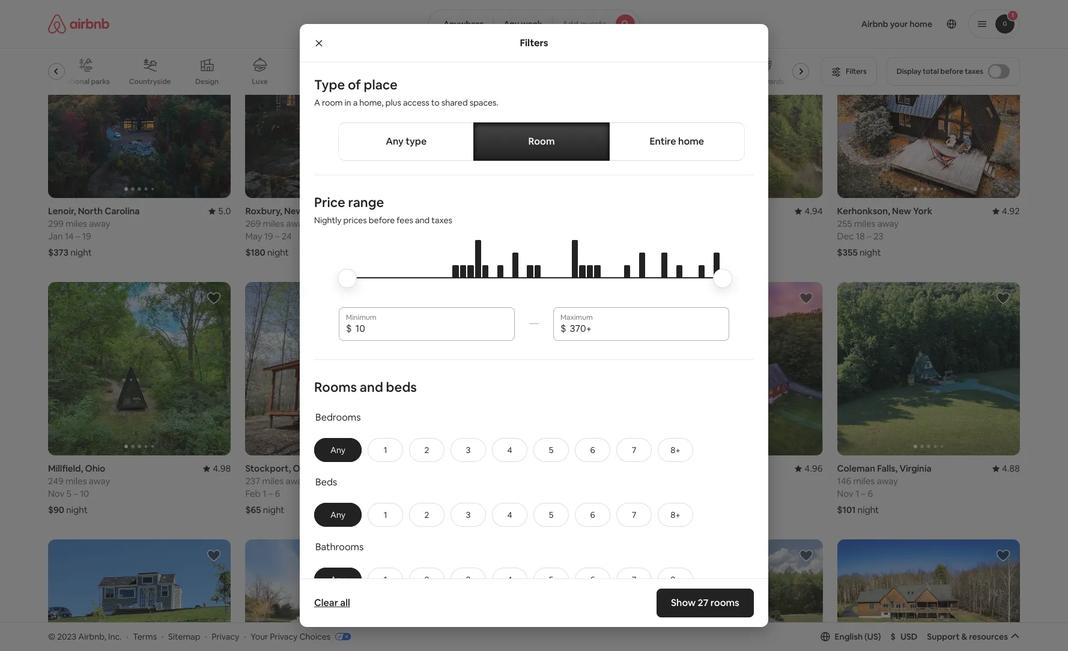 Task type: vqa. For each thing, say whether or not it's contained in the screenshot.


Task type: locate. For each thing, give the bounding box(es) containing it.
1 vertical spatial 7 button
[[616, 503, 652, 527]]

6 for beds
[[590, 510, 595, 521]]

0 horizontal spatial before
[[369, 215, 395, 226]]

add guests button
[[552, 10, 640, 38]]

before
[[940, 67, 963, 76], [369, 215, 395, 226]]

3 any button from the top
[[314, 568, 362, 592]]

tab list containing any type
[[338, 123, 745, 161]]

2 button for bedrooms
[[409, 438, 445, 462]]

kerhonkson, inside kerhonkson, new york 255 miles away dec 18 – 23 $355 night
[[837, 206, 890, 217]]

stockport,
[[245, 463, 291, 475]]

8+ element up livingston
[[671, 445, 680, 456]]

7 for beds
[[632, 510, 636, 521]]

8+ element right $610
[[671, 510, 680, 521]]

miles inside stockport, ohio 237 miles away feb 1 – 6 $65 night
[[262, 476, 284, 487]]

4.96 out of 5 average rating image
[[795, 463, 823, 475]]

a-
[[350, 77, 358, 86]]

3 button down kerhonkson, new york
[[451, 503, 486, 527]]

0 horizontal spatial may
[[245, 231, 262, 242]]

· left your
[[244, 632, 246, 643]]

ohio right stockport,
[[293, 463, 313, 475]]

1 horizontal spatial 18
[[856, 231, 865, 242]]

8+ button up livingston
[[658, 438, 693, 462]]

1 horizontal spatial nov
[[837, 489, 854, 500]]

· right terms
[[162, 632, 164, 643]]

19 right 14 at left
[[82, 231, 91, 242]]

2 3 from the top
[[466, 510, 471, 521]]

– inside the "coleman falls, virginia 146 miles away nov 1 – 6 $101 night"
[[861, 489, 866, 500]]

– right 13
[[472, 231, 477, 242]]

display total before taxes
[[897, 67, 983, 76]]

rooms and beds
[[314, 379, 417, 396]]

7 for bedrooms
[[632, 445, 636, 456]]

shared
[[441, 97, 468, 108]]

1 vertical spatial 6 button
[[575, 503, 610, 527]]

2 vertical spatial 4
[[507, 575, 512, 586]]

1 horizontal spatial may
[[443, 231, 460, 242]]

miles up 10
[[65, 476, 87, 487]]

may left 13
[[443, 231, 460, 242]]

8+ right $610
[[671, 510, 680, 521]]

new for kerhonkson, new york
[[498, 463, 517, 475]]

any button up bathrooms
[[314, 503, 362, 527]]

night
[[70, 247, 92, 258], [465, 247, 486, 258], [267, 247, 289, 258], [663, 247, 684, 258], [860, 247, 881, 258], [66, 505, 88, 516], [464, 505, 486, 516], [263, 505, 284, 516], [662, 505, 683, 516], [858, 505, 879, 516]]

0 vertical spatial 6 button
[[575, 438, 610, 462]]

1 vertical spatial 8+ button
[[658, 503, 693, 527]]

tab list
[[338, 123, 745, 161]]

0 vertical spatial 4
[[507, 445, 512, 456]]

miles up 13
[[460, 218, 482, 230]]

show left 27
[[671, 597, 696, 610]]

1 horizontal spatial ohio
[[293, 463, 313, 475]]

5 button for bathrooms
[[533, 568, 569, 592]]

1 vertical spatial 8+ element
[[671, 510, 680, 521]]

bathrooms
[[315, 541, 364, 554]]

3 8+ element from the top
[[671, 575, 680, 586]]

2 button for beds
[[409, 503, 445, 527]]

1 3 from the top
[[466, 445, 471, 456]]

2 4 button from the top
[[492, 503, 527, 527]]

1 vertical spatial 4
[[507, 510, 512, 521]]

2 3 button from the top
[[451, 503, 486, 527]]

1 vertical spatial before
[[369, 215, 395, 226]]

privacy right your
[[270, 632, 298, 643]]

all
[[340, 597, 350, 610]]

night right $610
[[662, 505, 683, 516]]

2 5 button from the top
[[533, 503, 569, 527]]

any element
[[327, 445, 349, 456], [327, 510, 349, 521], [327, 575, 349, 586]]

night inside kerhonkson, new york 255 miles away dec 18 – 23 $355 night
[[860, 247, 881, 258]]

0 vertical spatial taxes
[[965, 67, 983, 76]]

1 8+ element from the top
[[671, 445, 680, 456]]

2 vertical spatial 2
[[424, 575, 429, 586]]

1 vertical spatial and
[[360, 379, 383, 396]]

luxe
[[252, 77, 268, 86]]

0 horizontal spatial $ text field
[[355, 323, 508, 335]]

miles inside millfield, ohio 249 miles away nov 5 – 10 $90 night
[[65, 476, 87, 487]]

3 for beds
[[466, 510, 471, 521]]

0 vertical spatial 4.94
[[805, 206, 823, 217]]

0 horizontal spatial ohio
[[85, 463, 105, 475]]

3 5 button from the top
[[533, 568, 569, 592]]

any button up clear all
[[314, 568, 362, 592]]

coleman falls, virginia 146 miles away nov 1 – 6 $101 night
[[837, 463, 932, 516]]

$ text field
[[355, 323, 508, 335], [570, 323, 722, 335]]

1 2 from the top
[[424, 445, 429, 456]]

$214
[[443, 505, 462, 516]]

1 vertical spatial 5 button
[[533, 503, 569, 527]]

0 vertical spatial 1 button
[[368, 438, 403, 462]]

ohio for millfield, ohio
[[85, 463, 105, 475]]

1 any button from the top
[[314, 438, 362, 462]]

3 · from the left
[[205, 632, 207, 643]]

3 1 button from the top
[[368, 568, 403, 592]]

5 for beds
[[549, 510, 553, 521]]

1 7 from the top
[[632, 445, 636, 456]]

24
[[282, 231, 292, 242]]

– left 24
[[275, 231, 280, 242]]

any element up bathrooms
[[327, 510, 349, 521]]

3 up kerhonkson, new york
[[466, 445, 471, 456]]

7 button for beds
[[616, 503, 652, 527]]

profile element
[[654, 0, 1020, 48]]

1 any element from the top
[[327, 445, 349, 456]]

2 vertical spatial 3
[[466, 575, 471, 586]]

may up $180
[[245, 231, 262, 242]]

8+ element for beds
[[671, 510, 680, 521]]

1 vertical spatial 2
[[424, 510, 429, 521]]

kerhonkson, for kerhonkson, new york 255 miles away dec 18 – 23 $355 night
[[837, 206, 890, 217]]

8+ element
[[671, 445, 680, 456], [671, 510, 680, 521], [671, 575, 680, 586]]

1 vertical spatial 3 button
[[451, 503, 486, 527]]

2 for bathrooms
[[424, 575, 429, 586]]

4.94
[[805, 206, 823, 217], [410, 463, 428, 475]]

3 left the show map
[[466, 575, 471, 586]]

any left "type"
[[386, 135, 404, 148]]

4 button for bathrooms
[[492, 568, 527, 592]]

any button for bedrooms
[[314, 438, 362, 462]]

away
[[89, 218, 110, 230], [483, 218, 505, 230], [286, 218, 307, 230], [877, 218, 899, 230], [89, 476, 110, 487], [286, 476, 307, 487], [877, 476, 898, 487]]

0 vertical spatial 8+ element
[[671, 445, 680, 456]]

0 vertical spatial 3
[[466, 445, 471, 456]]

1 4 from the top
[[507, 445, 512, 456]]

0 vertical spatial 5 button
[[533, 438, 569, 462]]

1 vertical spatial 7
[[632, 510, 636, 521]]

2 may from the left
[[245, 231, 262, 242]]

any up bathrooms
[[330, 510, 345, 521]]

8+ element up show 27 rooms
[[671, 575, 680, 586]]

away inside roxbury, new york 269 miles away may 19 – 24 $180 night
[[286, 218, 307, 230]]

0 vertical spatial kerhonkson,
[[837, 206, 890, 217]]

8+ element for bathrooms
[[671, 575, 680, 586]]

0 vertical spatial show
[[506, 579, 528, 590]]

2 vertical spatial 8+
[[671, 575, 680, 586]]

2 vertical spatial 2 button
[[409, 568, 445, 592]]

2 any button from the top
[[314, 503, 362, 527]]

5 for bedrooms
[[549, 445, 553, 456]]

0 horizontal spatial 4.94 out of 5 average rating image
[[400, 463, 428, 475]]

$90
[[48, 505, 64, 516]]

3 3 button from the top
[[451, 568, 486, 592]]

access
[[403, 97, 429, 108]]

1 1 button from the top
[[368, 438, 403, 462]]

before inside button
[[940, 67, 963, 76]]

before left fees
[[369, 215, 395, 226]]

ohio inside stockport, ohio 237 miles away feb 1 – 6 $65 night
[[293, 463, 313, 475]]

0 vertical spatial and
[[415, 215, 430, 226]]

8+ for bedrooms
[[671, 445, 680, 456]]

5
[[549, 445, 553, 456], [66, 489, 71, 500], [549, 510, 553, 521], [549, 575, 553, 586]]

8+
[[671, 445, 680, 456], [671, 510, 680, 521], [671, 575, 680, 586]]

1 horizontal spatial kerhonkson,
[[837, 206, 890, 217]]

jan
[[48, 231, 63, 242]]

4.92
[[1002, 206, 1020, 217]]

0 vertical spatial 4.94 out of 5 average rating image
[[795, 206, 823, 217]]

4 left map
[[507, 575, 512, 586]]

· left privacy link
[[205, 632, 207, 643]]

night right $101
[[858, 505, 879, 516]]

north
[[78, 206, 103, 217]]

1 vertical spatial 8+
[[671, 510, 680, 521]]

falls,
[[877, 463, 898, 475]]

english (us)
[[835, 632, 881, 643]]

1 horizontal spatial 4.94 out of 5 average rating image
[[795, 206, 823, 217]]

19 left 24
[[264, 231, 273, 242]]

18 inside kerhonkson, new york 255 miles away dec 18 – 23 $355 night
[[856, 231, 865, 242]]

1 3 button from the top
[[451, 438, 486, 462]]

1 horizontal spatial privacy
[[270, 632, 298, 643]]

taxes right total at the top
[[965, 67, 983, 76]]

add to wishlist: millfield, ohio image
[[207, 291, 221, 306]]

new inside roxbury, new york 269 miles away may 19 – 24 $180 night
[[284, 206, 303, 217]]

0 horizontal spatial 4.94
[[410, 463, 428, 475]]

19
[[82, 231, 91, 242], [264, 231, 273, 242]]

1 8+ button from the top
[[658, 438, 693, 462]]

miles up 23
[[854, 218, 876, 230]]

night right $65
[[263, 505, 284, 516]]

night down 13
[[465, 247, 486, 258]]

miles down stockport,
[[262, 476, 284, 487]]

nov down 249
[[48, 489, 64, 500]]

roxbury,
[[245, 206, 282, 217]]

4 button right $214 night
[[492, 503, 527, 527]]

0 horizontal spatial and
[[360, 379, 383, 396]]

miles down roxbury,
[[263, 218, 284, 230]]

1 horizontal spatial 19
[[264, 231, 273, 242]]

0 horizontal spatial privacy
[[212, 632, 239, 643]]

– right feb on the bottom left of page
[[268, 489, 273, 500]]

1 vertical spatial kerhonkson,
[[443, 463, 496, 475]]

– left 23
[[867, 231, 871, 242]]

3 any element from the top
[[327, 575, 349, 586]]

night right $349
[[663, 247, 684, 258]]

english
[[835, 632, 863, 643]]

national
[[61, 77, 89, 86]]

add
[[562, 19, 578, 29]]

1 horizontal spatial and
[[415, 215, 430, 226]]

support & resources button
[[927, 632, 1020, 643]]

miles down coleman
[[853, 476, 875, 487]]

$349
[[640, 247, 661, 258]]

night down 23
[[860, 247, 881, 258]]

1 vertical spatial taxes
[[431, 215, 452, 226]]

6 button
[[575, 438, 610, 462], [575, 503, 610, 527], [575, 568, 610, 592]]

1 19 from the left
[[82, 231, 91, 242]]

1 18 from the left
[[479, 231, 488, 242]]

kerhonkson, up $214 night
[[443, 463, 496, 475]]

any element up clear all
[[327, 575, 349, 586]]

8+ button down livingston
[[658, 503, 693, 527]]

2 vertical spatial any element
[[327, 575, 349, 586]]

away inside lenoir, north carolina 299 miles away jan 14 – 19 $373 night
[[89, 218, 110, 230]]

4 button up kerhonkson, new york
[[492, 438, 527, 462]]

· right inc.
[[126, 632, 128, 643]]

1 horizontal spatial before
[[940, 67, 963, 76]]

any down bedrooms
[[330, 445, 345, 456]]

dec
[[837, 231, 854, 242]]

4.94 out of 5 average rating image
[[795, 206, 823, 217], [400, 463, 428, 475]]

york inside kerhonkson, new york 255 miles away dec 18 – 23 $355 night
[[913, 206, 932, 217]]

0 vertical spatial 2
[[424, 445, 429, 456]]

0 vertical spatial 8+ button
[[658, 438, 693, 462]]

0 vertical spatial 7
[[632, 445, 636, 456]]

3 button up kerhonkson, new york
[[451, 438, 486, 462]]

2 4 from the top
[[507, 510, 512, 521]]

2 any element from the top
[[327, 510, 349, 521]]

1 inside stockport, ohio 237 miles away feb 1 – 6 $65 night
[[263, 489, 266, 500]]

any up clear all
[[330, 575, 345, 586]]

1 2 button from the top
[[409, 438, 445, 462]]

0 vertical spatial 8+
[[671, 445, 680, 456]]

– left 10
[[73, 489, 78, 500]]

6 button for bathrooms
[[575, 568, 610, 592]]

5 for bathrooms
[[549, 575, 553, 586]]

0 horizontal spatial taxes
[[431, 215, 452, 226]]

ohio
[[85, 463, 105, 475], [293, 463, 313, 475]]

1 vertical spatial 1 button
[[368, 503, 403, 527]]

1 6 button from the top
[[575, 438, 610, 462]]

any type
[[386, 135, 427, 148]]

place
[[364, 76, 398, 93]]

2 vertical spatial 1 button
[[368, 568, 403, 592]]

and right fees
[[415, 215, 430, 226]]

1 for bathrooms
[[384, 575, 387, 586]]

3 6 button from the top
[[575, 568, 610, 592]]

0 vertical spatial 3 button
[[451, 438, 486, 462]]

0 vertical spatial 2 button
[[409, 438, 445, 462]]

2 vertical spatial 7
[[632, 575, 636, 586]]

coleman
[[837, 463, 875, 475]]

19 inside roxbury, new york 269 miles away may 19 – 24 $180 night
[[264, 231, 273, 242]]

1 vertical spatial 4.94 out of 5 average rating image
[[400, 463, 428, 475]]

0 vertical spatial before
[[940, 67, 963, 76]]

8+ up livingston
[[671, 445, 680, 456]]

0 horizontal spatial show
[[506, 579, 528, 590]]

away inside kerhonkson, new york 255 miles away dec 18 – 23 $355 night
[[877, 218, 899, 230]]

3 8+ from the top
[[671, 575, 680, 586]]

2 vertical spatial 3 button
[[451, 568, 486, 592]]

1 vertical spatial any element
[[327, 510, 349, 521]]

show inside show map button
[[506, 579, 528, 590]]

may inside roxbury, new york 269 miles away may 19 – 24 $180 night
[[245, 231, 262, 242]]

– right 14 at left
[[76, 231, 80, 242]]

ohio inside millfield, ohio 249 miles away nov 5 – 10 $90 night
[[85, 463, 105, 475]]

1 nov from the left
[[48, 489, 64, 500]]

1 8+ from the top
[[671, 445, 680, 456]]

miles up 14 at left
[[66, 218, 87, 230]]

8+ button up show 27 rooms
[[658, 568, 693, 592]]

18 right 13
[[479, 231, 488, 242]]

0 vertical spatial 4 button
[[492, 438, 527, 462]]

night inside the "coleman falls, virginia 146 miles away nov 1 – 6 $101 night"
[[858, 505, 879, 516]]

support
[[927, 632, 960, 643]]

6 button for beds
[[575, 503, 610, 527]]

night down 14 at left
[[70, 247, 92, 258]]

english (us) button
[[820, 632, 881, 643]]

4 for beds
[[507, 510, 512, 521]]

clear all button
[[308, 592, 356, 616]]

2 vertical spatial 7 button
[[616, 568, 652, 592]]

taxes inside the "price range nightly prices before fees and taxes"
[[431, 215, 452, 226]]

2 18 from the left
[[856, 231, 865, 242]]

2 269 from the left
[[245, 218, 261, 230]]

8+ for beds
[[671, 510, 680, 521]]

1 vertical spatial 2 button
[[409, 503, 445, 527]]

week
[[521, 19, 542, 29]]

nov inside millfield, ohio 249 miles away nov 5 – 10 $90 night
[[48, 489, 64, 500]]

privacy
[[212, 632, 239, 643], [270, 632, 298, 643]]

3 7 from the top
[[632, 575, 636, 586]]

269 right fees
[[443, 218, 458, 230]]

3 right $214
[[466, 510, 471, 521]]

2 1 button from the top
[[368, 503, 403, 527]]

1 4 button from the top
[[492, 438, 527, 462]]

before right total at the top
[[940, 67, 963, 76]]

1 5 button from the top
[[533, 438, 569, 462]]

4 button left map
[[492, 568, 527, 592]]

3 4 button from the top
[[492, 568, 527, 592]]

3 2 button from the top
[[409, 568, 445, 592]]

1 horizontal spatial taxes
[[965, 67, 983, 76]]

new for roxbury, new york 269 miles away may 19 – 24 $180 night
[[284, 206, 303, 217]]

2 ohio from the left
[[293, 463, 313, 475]]

3 button for beds
[[451, 503, 486, 527]]

2 vertical spatial 8+ element
[[671, 575, 680, 586]]

2 vertical spatial 4 button
[[492, 568, 527, 592]]

0 horizontal spatial 269
[[245, 218, 261, 230]]

2 vertical spatial 8+ button
[[658, 568, 693, 592]]

3 button for bedrooms
[[451, 438, 486, 462]]

None search field
[[428, 10, 640, 38]]

1 horizontal spatial 269
[[443, 218, 458, 230]]

nov down 146
[[837, 489, 854, 500]]

1 vertical spatial 4.94
[[410, 463, 428, 475]]

2 for bedrooms
[[424, 445, 429, 456]]

any button for bathrooms
[[314, 568, 362, 592]]

add to wishlist: livingston manor, new york image
[[799, 291, 813, 306]]

– inside lenoir, north carolina 299 miles away jan 14 – 19 $373 night
[[76, 231, 80, 242]]

0 horizontal spatial kerhonkson,
[[443, 463, 496, 475]]

1 vertical spatial show
[[671, 597, 696, 610]]

plus
[[385, 97, 401, 108]]

show left map
[[506, 579, 528, 590]]

1 horizontal spatial $ text field
[[570, 323, 722, 335]]

in
[[344, 97, 351, 108]]

6 inside stockport, ohio 237 miles away feb 1 – 6 $65 night
[[275, 489, 280, 500]]

– down coleman
[[861, 489, 866, 500]]

1 ohio from the left
[[85, 463, 105, 475]]

4.98
[[213, 463, 231, 475]]

any button
[[314, 438, 362, 462], [314, 503, 362, 527], [314, 568, 362, 592]]

5 button for bedrooms
[[533, 438, 569, 462]]

2 19 from the left
[[264, 231, 273, 242]]

2 7 button from the top
[[616, 503, 652, 527]]

night inside millfield, ohio 249 miles away nov 5 – 10 $90 night
[[66, 505, 88, 516]]

any button down bedrooms
[[314, 438, 362, 462]]

0 horizontal spatial nov
[[48, 489, 64, 500]]

beds
[[386, 379, 417, 396]]

8+ element for bedrooms
[[671, 445, 680, 456]]

2 6 button from the top
[[575, 503, 610, 527]]

2023
[[57, 632, 76, 643]]

4 button
[[492, 438, 527, 462], [492, 503, 527, 527], [492, 568, 527, 592]]

0 vertical spatial any element
[[327, 445, 349, 456]]

2 vertical spatial 5 button
[[533, 568, 569, 592]]

2 7 from the top
[[632, 510, 636, 521]]

1 269 from the left
[[443, 218, 458, 230]]

2 nov from the left
[[837, 489, 854, 500]]

4.88 out of 5 average rating image
[[992, 463, 1020, 475]]

1 button for bathrooms
[[368, 568, 403, 592]]

4 right $214 night
[[507, 510, 512, 521]]

miles inside the "coleman falls, virginia 146 miles away nov 1 – 6 $101 night"
[[853, 476, 875, 487]]

and
[[415, 215, 430, 226], [360, 379, 383, 396]]

2
[[424, 445, 429, 456], [424, 510, 429, 521], [424, 575, 429, 586]]

sitemap link
[[168, 632, 200, 643]]

design
[[195, 77, 219, 86]]

add to wishlist: prattsburgh, new york image
[[799, 549, 813, 564]]

2 vertical spatial 6 button
[[575, 568, 610, 592]]

1 vertical spatial 4 button
[[492, 503, 527, 527]]

show inside show 27 rooms link
[[671, 597, 696, 610]]

3 3 from the top
[[466, 575, 471, 586]]

nightly
[[314, 215, 342, 226]]

2 8+ element from the top
[[671, 510, 680, 521]]

3 8+ button from the top
[[658, 568, 693, 592]]

room button
[[474, 123, 609, 161]]

millfield, ohio 249 miles away nov 5 – 10 $90 night
[[48, 463, 110, 516]]

most stays cost more than $93 per night. image
[[348, 240, 720, 303]]

taxes right 4.97
[[431, 215, 452, 226]]

0 horizontal spatial 19
[[82, 231, 91, 242]]

0 horizontal spatial 18
[[479, 231, 488, 242]]

1 vertical spatial 3
[[466, 510, 471, 521]]

inc.
[[108, 632, 122, 643]]

269 down roxbury,
[[245, 218, 261, 230]]

3
[[466, 445, 471, 456], [466, 510, 471, 521], [466, 575, 471, 586]]

27
[[698, 597, 709, 610]]

18 right dec
[[856, 231, 865, 242]]

3 4 from the top
[[507, 575, 512, 586]]

4 up kerhonkson, new york
[[507, 445, 512, 456]]

0 vertical spatial 7 button
[[616, 438, 652, 462]]

2 2 button from the top
[[409, 503, 445, 527]]

2 vertical spatial any button
[[314, 568, 362, 592]]

3 for bathrooms
[[466, 575, 471, 586]]

3 button left the show map
[[451, 568, 486, 592]]

2 8+ button from the top
[[658, 503, 693, 527]]

ohio for stockport, ohio
[[293, 463, 313, 475]]

0 vertical spatial any button
[[314, 438, 362, 462]]

and left beds
[[360, 379, 383, 396]]

show map button
[[494, 570, 574, 599]]

night down 24
[[267, 247, 289, 258]]

bedrooms
[[315, 411, 361, 424]]

york inside roxbury, new york 269 miles away may 19 – 24 $180 night
[[305, 206, 324, 217]]

3 button for bathrooms
[[451, 568, 486, 592]]

privacy left your
[[212, 632, 239, 643]]

5 button
[[533, 438, 569, 462], [533, 503, 569, 527], [533, 568, 569, 592]]

2 8+ from the top
[[671, 510, 680, 521]]

2 button
[[409, 438, 445, 462], [409, 503, 445, 527], [409, 568, 445, 592]]

kerhonkson, up 255 in the right top of the page
[[837, 206, 890, 217]]

1 may from the left
[[443, 231, 460, 242]]

8+ up show 27 rooms
[[671, 575, 680, 586]]

1 vertical spatial any button
[[314, 503, 362, 527]]

2 button for bathrooms
[[409, 568, 445, 592]]

8+ button for bathrooms
[[658, 568, 693, 592]]

1 7 button from the top
[[616, 438, 652, 462]]

fees
[[397, 215, 413, 226]]

3 7 button from the top
[[616, 568, 652, 592]]

any element for bathrooms
[[327, 575, 349, 586]]

show
[[506, 579, 528, 590], [671, 597, 696, 610]]

any week
[[504, 19, 542, 29]]

any week button
[[493, 10, 552, 38]]

group
[[48, 25, 231, 198], [245, 25, 428, 198], [443, 25, 625, 198], [640, 25, 1006, 198], [837, 25, 1020, 198], [48, 48, 814, 95], [48, 282, 231, 456], [245, 282, 428, 456], [443, 282, 625, 456], [640, 282, 823, 456], [837, 282, 1020, 456], [48, 540, 231, 652], [245, 540, 428, 652], [443, 540, 625, 652], [640, 540, 823, 652], [837, 540, 1020, 652]]

1 horizontal spatial show
[[671, 597, 696, 610]]

any element down bedrooms
[[327, 445, 349, 456]]

night down 10
[[66, 505, 88, 516]]

ohio up 10
[[85, 463, 105, 475]]

2 2 from the top
[[424, 510, 429, 521]]

1 button for beds
[[368, 503, 403, 527]]

prices
[[343, 215, 367, 226]]

price
[[314, 194, 345, 211]]

miles inside kerhonkson, new york 255 miles away dec 18 – 23 $355 night
[[854, 218, 876, 230]]

taxes inside button
[[965, 67, 983, 76]]

4 · from the left
[[244, 632, 246, 643]]

new inside kerhonkson, new york 255 miles away dec 18 – 23 $355 night
[[892, 206, 911, 217]]

3 2 from the top
[[424, 575, 429, 586]]



Task type: describe. For each thing, give the bounding box(es) containing it.
anywhere
[[443, 19, 484, 29]]

6 button for bedrooms
[[575, 438, 610, 462]]

4.98 out of 5 average rating image
[[203, 463, 231, 475]]

frames
[[358, 77, 381, 86]]

vineyards
[[750, 77, 784, 86]]

away inside millfield, ohio 249 miles away nov 5 – 10 $90 night
[[89, 476, 110, 487]]

2 privacy from the left
[[270, 632, 298, 643]]

4.92 out of 5 average rating image
[[992, 206, 1020, 217]]

of
[[348, 76, 361, 93]]

lenoir, north carolina 299 miles away jan 14 – 19 $373 night
[[48, 206, 140, 258]]

4.94 out of 5 average rating image for $65
[[400, 463, 428, 475]]

(us)
[[864, 632, 881, 643]]

may inside the "269 miles away may 13 – 18 night"
[[443, 231, 460, 242]]

virginia
[[899, 463, 932, 475]]

tab list inside filters dialog
[[338, 123, 745, 161]]

4 for bedrooms
[[507, 445, 512, 456]]

filters dialog
[[300, 24, 768, 652]]

$610 night
[[640, 505, 683, 516]]

$101
[[837, 505, 856, 516]]

2 $ text field from the left
[[570, 323, 722, 335]]

kerhonkson, new york
[[443, 463, 538, 475]]

7 button for bathrooms
[[616, 568, 652, 592]]

show for show map
[[506, 579, 528, 590]]

rooms
[[711, 597, 739, 610]]

4 for bathrooms
[[507, 575, 512, 586]]

show for show 27 rooms
[[671, 597, 696, 610]]

1 · from the left
[[126, 632, 128, 643]]

0 horizontal spatial $
[[346, 322, 352, 335]]

6 for bedrooms
[[590, 445, 595, 456]]

1 $ text field from the left
[[355, 323, 508, 335]]

night right $214
[[464, 505, 486, 516]]

stockport, ohio 237 miles away feb 1 – 6 $65 night
[[245, 463, 313, 516]]

$65
[[245, 505, 261, 516]]

type
[[314, 76, 345, 93]]

7 button for bedrooms
[[616, 438, 652, 462]]

night inside the "269 miles away may 13 – 18 night"
[[465, 247, 486, 258]]

spaces.
[[470, 97, 498, 108]]

clear
[[314, 597, 338, 610]]

8+ button for beds
[[658, 503, 693, 527]]

– inside millfield, ohio 249 miles away nov 5 – 10 $90 night
[[73, 489, 78, 500]]

terms link
[[133, 632, 157, 643]]

add to wishlist: mount pleasant, pennsylvania image
[[207, 549, 221, 564]]

support & resources
[[927, 632, 1008, 643]]

and inside the "price range nightly prices before fees and taxes"
[[415, 215, 430, 226]]

none search field containing anywhere
[[428, 10, 640, 38]]

1 horizontal spatial $
[[560, 322, 566, 335]]

any for bathrooms
[[330, 575, 345, 586]]

– inside the "269 miles away may 13 – 18 night"
[[472, 231, 477, 242]]

night inside lenoir, north carolina 299 miles away jan 14 – 19 $373 night
[[70, 247, 92, 258]]

total
[[923, 67, 939, 76]]

4.88
[[1002, 463, 1020, 475]]

clear all
[[314, 597, 350, 610]]

add to wishlist: swan lake, new york image
[[996, 549, 1010, 564]]

add guests
[[562, 19, 606, 29]]

&
[[961, 632, 967, 643]]

range
[[348, 194, 384, 211]]

any element for beds
[[327, 510, 349, 521]]

show 27 rooms
[[671, 597, 739, 610]]

any left week
[[504, 19, 519, 29]]

your privacy choices
[[251, 632, 330, 643]]

1 for bedrooms
[[384, 445, 387, 456]]

5.0 out of 5 average rating image
[[208, 206, 231, 217]]

room
[[528, 135, 555, 148]]

© 2023 airbnb, inc. ·
[[48, 632, 128, 643]]

1 for beds
[[384, 510, 387, 521]]

rooms
[[314, 379, 357, 396]]

6 inside the "coleman falls, virginia 146 miles away nov 1 – 6 $101 night"
[[868, 489, 873, 500]]

parks
[[91, 77, 110, 86]]

display total before taxes button
[[886, 57, 1020, 86]]

1 button for bedrooms
[[368, 438, 403, 462]]

away inside stockport, ohio 237 miles away feb 1 – 6 $65 night
[[286, 476, 307, 487]]

5 inside millfield, ohio 249 miles away nov 5 – 10 $90 night
[[66, 489, 71, 500]]

7 for bathrooms
[[632, 575, 636, 586]]

map
[[530, 579, 547, 590]]

©
[[48, 632, 55, 643]]

beds
[[315, 476, 337, 489]]

a
[[314, 97, 320, 108]]

18 inside the "269 miles away may 13 – 18 night"
[[479, 231, 488, 242]]

type
[[406, 135, 427, 148]]

usd
[[900, 632, 917, 643]]

– inside stockport, ohio 237 miles away feb 1 – 6 $65 night
[[268, 489, 273, 500]]

carolina
[[105, 206, 140, 217]]

$214 night
[[443, 505, 486, 516]]

before inside the "price range nightly prices before fees and taxes"
[[369, 215, 395, 226]]

livingston
[[640, 463, 684, 475]]

– inside kerhonkson, new york 255 miles away dec 18 – 23 $355 night
[[867, 231, 871, 242]]

8+ for bathrooms
[[671, 575, 680, 586]]

269 inside roxbury, new york 269 miles away may 19 – 24 $180 night
[[245, 218, 261, 230]]

away inside the "coleman falls, virginia 146 miles away nov 1 – 6 $101 night"
[[877, 476, 898, 487]]

feb
[[245, 489, 261, 500]]

york for kerhonkson, new york
[[519, 463, 538, 475]]

any button for beds
[[314, 503, 362, 527]]

6 for bathrooms
[[590, 575, 595, 586]]

13
[[461, 231, 470, 242]]

237
[[245, 476, 260, 487]]

269 inside the "269 miles away may 13 – 18 night"
[[443, 218, 458, 230]]

$610
[[640, 505, 660, 516]]

entire home
[[650, 135, 704, 148]]

$180
[[245, 247, 265, 258]]

any for bedrooms
[[330, 445, 345, 456]]

14
[[65, 231, 74, 242]]

19 inside lenoir, north carolina 299 miles away jan 14 – 19 $373 night
[[82, 231, 91, 242]]

kerhonkson, for kerhonkson, new york
[[443, 463, 496, 475]]

4 button for beds
[[492, 503, 527, 527]]

2 · from the left
[[162, 632, 164, 643]]

night inside stockport, ohio 237 miles away feb 1 – 6 $65 night
[[263, 505, 284, 516]]

livingston manor, new york
[[640, 463, 756, 475]]

any type button
[[338, 123, 474, 161]]

$ usd
[[891, 632, 917, 643]]

add to wishlist: coleman falls, virginia image
[[996, 291, 1010, 306]]

night inside roxbury, new york 269 miles away may 19 – 24 $180 night
[[267, 247, 289, 258]]

4.94 out of 5 average rating image for $349
[[795, 206, 823, 217]]

manor,
[[686, 463, 714, 475]]

– inside roxbury, new york 269 miles away may 19 – 24 $180 night
[[275, 231, 280, 242]]

23
[[873, 231, 883, 242]]

choices
[[299, 632, 330, 643]]

lenoir,
[[48, 206, 76, 217]]

your privacy choices link
[[251, 632, 351, 643]]

away inside the "269 miles away may 13 – 18 night"
[[483, 218, 505, 230]]

miles inside lenoir, north carolina 299 miles away jan 14 – 19 $373 night
[[66, 218, 87, 230]]

249
[[48, 476, 63, 487]]

privacy link
[[212, 632, 239, 643]]

new for kerhonkson, new york 255 miles away dec 18 – 23 $355 night
[[892, 206, 911, 217]]

room
[[322, 97, 343, 108]]

miles inside roxbury, new york 269 miles away may 19 – 24 $180 night
[[263, 218, 284, 230]]

guests
[[580, 19, 606, 29]]

a
[[353, 97, 358, 108]]

1 horizontal spatial 4.94
[[805, 206, 823, 217]]

1 inside the "coleman falls, virginia 146 miles away nov 1 – 6 $101 night"
[[855, 489, 859, 500]]

2 for beds
[[424, 510, 429, 521]]

roxbury, new york 269 miles away may 19 – 24 $180 night
[[245, 206, 324, 258]]

home
[[678, 135, 704, 148]]

display
[[897, 67, 921, 76]]

5 button for beds
[[533, 503, 569, 527]]

$373
[[48, 247, 68, 258]]

home,
[[359, 97, 384, 108]]

show 27 rooms link
[[657, 589, 754, 618]]

york for roxbury, new york 269 miles away may 19 – 24 $180 night
[[305, 206, 324, 217]]

3 for bedrooms
[[466, 445, 471, 456]]

play
[[306, 77, 320, 86]]

269 miles away may 13 – 18 night
[[443, 218, 505, 258]]

nov inside the "coleman falls, virginia 146 miles away nov 1 – 6 $101 night"
[[837, 489, 854, 500]]

2 horizontal spatial $
[[891, 632, 896, 643]]

kerhonkson, new york 255 miles away dec 18 – 23 $355 night
[[837, 206, 932, 258]]

4.97
[[410, 206, 428, 217]]

8+ button for bedrooms
[[658, 438, 693, 462]]

york for kerhonkson, new york 255 miles away dec 18 – 23 $355 night
[[913, 206, 932, 217]]

anywhere button
[[428, 10, 494, 38]]

5.0
[[218, 206, 231, 217]]

add to wishlist: kerhonkson, new york image
[[996, 34, 1010, 48]]

255
[[837, 218, 852, 230]]

any for beds
[[330, 510, 345, 521]]

1 privacy from the left
[[212, 632, 239, 643]]

airbnb,
[[78, 632, 106, 643]]

miles inside the "269 miles away may 13 – 18 night"
[[460, 218, 482, 230]]

group containing national parks
[[48, 48, 814, 95]]

4 button for bedrooms
[[492, 438, 527, 462]]

any element for bedrooms
[[327, 445, 349, 456]]



